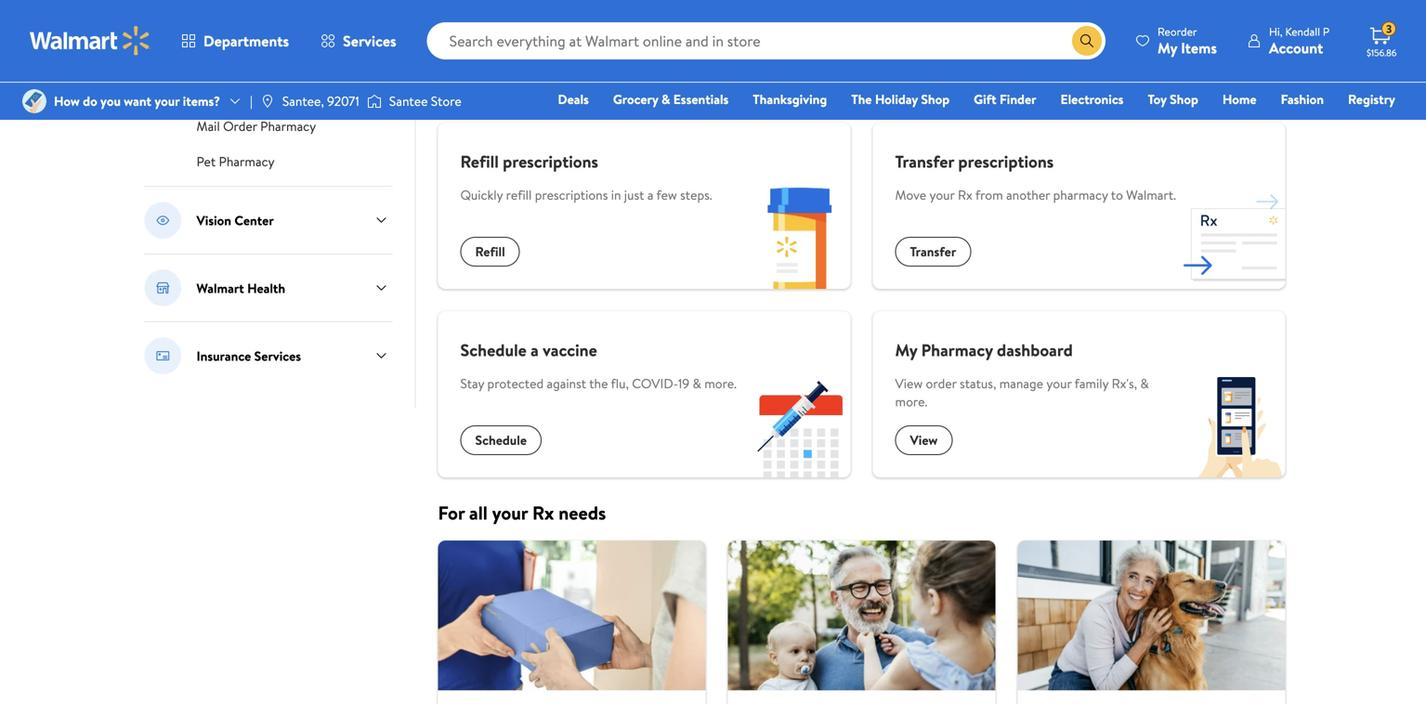 Task type: locate. For each thing, give the bounding box(es) containing it.
refill up quickly
[[461, 150, 499, 173]]

& right grocery
[[662, 90, 671, 108]]

how for how can we help you today?
[[438, 78, 475, 104]]

services right the insurance
[[254, 347, 301, 365]]

move your rx from another pharmacy to walmart.
[[896, 186, 1177, 204]]

a left vaccine
[[531, 339, 539, 362]]

2 vertical spatial schedule
[[475, 431, 527, 449]]

view left order
[[896, 375, 923, 393]]

services inside popup button
[[343, 31, 397, 51]]

one
[[1254, 116, 1282, 134]]

your
[[155, 92, 180, 110], [930, 186, 955, 204], [1047, 375, 1072, 393], [492, 500, 528, 526]]

1 vertical spatial my
[[896, 339, 918, 362]]

prescriptions
[[503, 150, 599, 173], [959, 150, 1054, 173], [535, 186, 608, 204]]

pharmacy inside mail order pharmacy link
[[260, 117, 316, 135]]

0 vertical spatial refill
[[461, 150, 499, 173]]

order
[[926, 375, 957, 393]]

gift finder link
[[966, 89, 1045, 109]]

all
[[469, 500, 488, 526]]

pharmacy down order
[[219, 152, 275, 171]]

0 vertical spatial schedule
[[1152, 1, 1211, 21]]

help
[[539, 78, 574, 104]]

1 vertical spatial refill
[[475, 243, 505, 261]]

p
[[1324, 24, 1330, 40]]

schedule a vaccine. stay protected against the flu, covid-19 and more. schedule. image
[[749, 376, 851, 478]]

transfer up move
[[896, 150, 955, 173]]

against
[[547, 375, 587, 393]]

0 vertical spatial services
[[343, 31, 397, 51]]

my up view "button"
[[896, 339, 918, 362]]

items
[[1182, 38, 1218, 58]]

how left can
[[438, 78, 475, 104]]

1 vertical spatial view
[[910, 431, 938, 449]]

0 vertical spatial 19
[[243, 82, 254, 100]]

view inside view order status, manage your family rx's, & more.
[[896, 375, 923, 393]]

1 horizontal spatial rx
[[958, 186, 973, 204]]

gift
[[974, 90, 997, 108]]

walmart+
[[1341, 116, 1396, 134]]

refill inside refill button
[[475, 243, 505, 261]]

can
[[480, 78, 508, 104]]

rx left needs
[[533, 500, 554, 526]]

0 horizontal spatial covid-
[[197, 82, 243, 100]]

list
[[427, 541, 1297, 705]]

transfer inside button
[[910, 243, 957, 261]]

1 horizontal spatial services
[[343, 31, 397, 51]]

19
[[243, 82, 254, 100], [678, 375, 690, 393]]

0 horizontal spatial rx
[[533, 500, 554, 526]]

1 vertical spatial services
[[254, 347, 301, 365]]

vision center
[[197, 211, 274, 229]]

covid- inside test & treat: strep throat, flu & covid-19
[[197, 82, 243, 100]]

0 horizontal spatial shop
[[922, 90, 950, 108]]

the holiday shop
[[852, 90, 950, 108]]

1 horizontal spatial a
[[648, 186, 654, 204]]

gift finder
[[974, 90, 1037, 108]]

deals
[[558, 90, 589, 108]]

one debit link
[[1245, 115, 1325, 135]]

order
[[223, 117, 257, 135]]

0 vertical spatial rx
[[958, 186, 973, 204]]

your left family at the right
[[1047, 375, 1072, 393]]

1 list item from the left
[[427, 541, 717, 705]]

0 vertical spatial transfer
[[896, 150, 955, 173]]

grocery & essentials link
[[605, 89, 737, 109]]

3
[[1387, 21, 1393, 37]]

pharmacy up order
[[922, 339, 993, 362]]

services up flu
[[343, 31, 397, 51]]

prescriptions left in
[[535, 186, 608, 204]]

& right the rx's,
[[1141, 375, 1150, 393]]

transfer down move
[[910, 243, 957, 261]]

 image right the 92071
[[367, 92, 382, 111]]

0 vertical spatial view
[[896, 375, 923, 393]]

manage
[[1000, 375, 1044, 393]]

you right do
[[100, 92, 121, 110]]

how
[[438, 78, 475, 104], [54, 92, 80, 110]]

& right flu
[[365, 61, 374, 79]]

shop
[[922, 90, 950, 108], [1170, 90, 1199, 108]]

view for view order status, manage your family rx's, & more.
[[896, 375, 923, 393]]

prescriptions up the from
[[959, 150, 1054, 173]]

my pharmacy dashboard
[[896, 339, 1073, 362]]

more. for schedule a vaccine
[[705, 375, 737, 393]]

view for view
[[910, 431, 938, 449]]

electronics link
[[1053, 89, 1133, 109]]

0 vertical spatial my
[[1158, 38, 1178, 58]]

pharmacy
[[1054, 186, 1109, 204]]

registry one debit
[[1254, 90, 1396, 134]]

0 horizontal spatial more.
[[705, 375, 737, 393]]

more. up view "button"
[[896, 393, 928, 411]]

schedule up the stay
[[461, 339, 527, 362]]

you
[[579, 78, 608, 104], [100, 92, 121, 110]]

how do you want your items?
[[54, 92, 220, 110]]

few
[[657, 186, 677, 204]]

specialty
[[197, 26, 247, 44]]

more. left schedule a vaccine. stay protected against the flu, covid-19 and more. schedule. image
[[705, 375, 737, 393]]

 image
[[367, 92, 382, 111], [260, 94, 275, 109]]

covid-
[[197, 82, 243, 100], [632, 375, 678, 393]]

transfer prescriptions. move your rx from another pharmacy to walmart. transfer. image
[[1184, 187, 1286, 289]]

 image for santee, 92071
[[260, 94, 275, 109]]

19 right flu, on the bottom left
[[678, 375, 690, 393]]

prescriptions for transfer prescriptions
[[959, 150, 1054, 173]]

walmart health image
[[145, 270, 182, 307]]

want
[[124, 92, 152, 110]]

0 vertical spatial covid-
[[197, 82, 243, 100]]

pharmacy down the santee,
[[260, 117, 316, 135]]

schedule
[[1152, 1, 1211, 21], [461, 339, 527, 362], [475, 431, 527, 449]]

treat:
[[234, 61, 266, 79]]

specialty pharmacy
[[197, 26, 306, 44]]

grocery
[[613, 90, 659, 108]]

center
[[235, 211, 274, 229]]

&
[[222, 61, 231, 79], [365, 61, 374, 79], [662, 90, 671, 108], [693, 375, 702, 393], [1141, 375, 1150, 393]]

the holiday shop link
[[843, 89, 958, 109]]

covid- down test
[[197, 82, 243, 100]]

how left do
[[54, 92, 80, 110]]

pharmacy inside specialty pharmacy link
[[250, 26, 306, 44]]

your right move
[[930, 186, 955, 204]]

for
[[438, 500, 465, 526]]

more.
[[705, 375, 737, 393], [896, 393, 928, 411]]

pharmacy inside pet pharmacy link
[[219, 152, 275, 171]]

refill down quickly
[[475, 243, 505, 261]]

your inside view order status, manage your family rx's, & more.
[[1047, 375, 1072, 393]]

0 horizontal spatial  image
[[260, 94, 275, 109]]

19 inside test & treat: strep throat, flu & covid-19
[[243, 82, 254, 100]]

departments button
[[165, 19, 305, 63]]

1 vertical spatial 19
[[678, 375, 690, 393]]

departments
[[204, 31, 289, 51]]

19 down treat:
[[243, 82, 254, 100]]

flu,
[[611, 375, 629, 393]]

refill for refill
[[475, 243, 505, 261]]

schedule now
[[1152, 1, 1241, 21]]

holiday
[[875, 90, 918, 108]]

 image
[[22, 89, 46, 113]]

a
[[648, 186, 654, 204], [531, 339, 539, 362]]

1 vertical spatial transfer
[[910, 243, 957, 261]]

refill prescriptions
[[461, 150, 599, 173]]

covid- right flu, on the bottom left
[[632, 375, 678, 393]]

1 horizontal spatial covid-
[[632, 375, 678, 393]]

shop right the holiday
[[922, 90, 950, 108]]

move
[[896, 186, 927, 204]]

you right help
[[579, 78, 608, 104]]

search icon image
[[1080, 33, 1095, 48]]

walmart image
[[30, 26, 151, 56]]

1 horizontal spatial more.
[[896, 393, 928, 411]]

0 horizontal spatial services
[[254, 347, 301, 365]]

shop right toy
[[1170, 90, 1199, 108]]

1 horizontal spatial how
[[438, 78, 475, 104]]

list item
[[427, 541, 717, 705], [717, 541, 1007, 705], [1007, 541, 1297, 705]]

pharmacy up strep
[[250, 26, 306, 44]]

0 horizontal spatial a
[[531, 339, 539, 362]]

0 horizontal spatial how
[[54, 92, 80, 110]]

1 horizontal spatial  image
[[367, 92, 382, 111]]

rx left the from
[[958, 186, 973, 204]]

pet pharmacy
[[197, 152, 275, 171]]

pharmacy for pet pharmacy
[[219, 152, 275, 171]]

my left 'items'
[[1158, 38, 1178, 58]]

Search search field
[[427, 22, 1106, 59]]

schedule down 'protected'
[[475, 431, 527, 449]]

view inside view "button"
[[910, 431, 938, 449]]

schedule inside button
[[1152, 1, 1211, 21]]

specialty pharmacy link
[[197, 24, 306, 45]]

0 horizontal spatial my
[[896, 339, 918, 362]]

home
[[1223, 90, 1257, 108]]

0 horizontal spatial you
[[100, 92, 121, 110]]

more. for my pharmacy dashboard
[[896, 393, 928, 411]]

my
[[1158, 38, 1178, 58], [896, 339, 918, 362]]

1 vertical spatial schedule
[[461, 339, 527, 362]]

1 horizontal spatial my
[[1158, 38, 1178, 58]]

prescriptions up refill
[[503, 150, 599, 173]]

view down order
[[910, 431, 938, 449]]

steps.
[[681, 186, 713, 204]]

mail order pharmacy
[[197, 117, 316, 135]]

schedule up the reorder
[[1152, 1, 1211, 21]]

stay protected against the flu, covid-19 & more.
[[461, 375, 737, 393]]

1 horizontal spatial shop
[[1170, 90, 1199, 108]]

a right just
[[648, 186, 654, 204]]

 image right |
[[260, 94, 275, 109]]

how can we help you today?
[[438, 78, 667, 104]]

more. inside view order status, manage your family rx's, & more.
[[896, 393, 928, 411]]

santee, 92071
[[282, 92, 360, 110]]

account
[[1270, 38, 1324, 58]]

1 vertical spatial covid-
[[632, 375, 678, 393]]

from
[[976, 186, 1004, 204]]

0 horizontal spatial 19
[[243, 82, 254, 100]]



Task type: vqa. For each thing, say whether or not it's contained in the screenshot.


Task type: describe. For each thing, give the bounding box(es) containing it.
walmart
[[197, 279, 244, 297]]

insurance
[[197, 347, 251, 365]]

health
[[247, 279, 285, 297]]

vision
[[197, 211, 231, 229]]

items?
[[183, 92, 220, 110]]

registry
[[1349, 90, 1396, 108]]

fashion
[[1281, 90, 1325, 108]]

1 shop from the left
[[922, 90, 950, 108]]

schedule for now
[[1152, 1, 1211, 21]]

thanksgiving link
[[745, 89, 836, 109]]

1 vertical spatial a
[[531, 339, 539, 362]]

test & treat: strep throat, flu & covid-19
[[197, 61, 374, 100]]

stay
[[461, 375, 484, 393]]

0 vertical spatial a
[[648, 186, 654, 204]]

another
[[1007, 186, 1051, 204]]

the
[[590, 375, 608, 393]]

& right flu, on the bottom left
[[693, 375, 702, 393]]

santee
[[389, 92, 428, 110]]

1 horizontal spatial 19
[[678, 375, 690, 393]]

we
[[512, 78, 535, 104]]

fashion link
[[1273, 89, 1333, 109]]

3 list item from the left
[[1007, 541, 1297, 705]]

refill for refill prescriptions
[[461, 150, 499, 173]]

transfer for transfer prescriptions
[[896, 150, 955, 173]]

walmart insurance services image
[[145, 337, 182, 375]]

view order status, manage your family rx's, & more.
[[896, 375, 1150, 411]]

& inside view order status, manage your family rx's, & more.
[[1141, 375, 1150, 393]]

status,
[[960, 375, 997, 393]]

kendall
[[1286, 24, 1321, 40]]

finder
[[1000, 90, 1037, 108]]

 image for santee store
[[367, 92, 382, 111]]

toy
[[1148, 90, 1167, 108]]

hi, kendall p account
[[1270, 24, 1330, 58]]

santee store
[[389, 92, 462, 110]]

essentials
[[674, 90, 729, 108]]

schedule inside button
[[475, 431, 527, 449]]

quickly refill prescriptions in just a few steps.
[[461, 186, 713, 204]]

schedule a vaccine
[[461, 339, 597, 362]]

pharmacy for my pharmacy dashboard
[[922, 339, 993, 362]]

1 vertical spatial rx
[[533, 500, 554, 526]]

protected
[[488, 375, 544, 393]]

quickly
[[461, 186, 503, 204]]

needs
[[559, 500, 606, 526]]

your right want
[[155, 92, 180, 110]]

reorder my items
[[1158, 24, 1218, 58]]

transfer for transfer
[[910, 243, 957, 261]]

1 horizontal spatial you
[[579, 78, 608, 104]]

view button
[[896, 426, 953, 455]]

Walmart Site-Wide search field
[[427, 22, 1106, 59]]

store
[[431, 92, 462, 110]]

& inside "link"
[[662, 90, 671, 108]]

hi,
[[1270, 24, 1283, 40]]

today?
[[612, 78, 667, 104]]

refill
[[506, 186, 532, 204]]

pharmacy for specialty pharmacy
[[250, 26, 306, 44]]

schedule now button
[[1130, 0, 1264, 30]]

schedule for a
[[461, 339, 527, 362]]

transfer button
[[896, 237, 972, 267]]

transfer prescriptions
[[896, 150, 1054, 173]]

your right all
[[492, 500, 528, 526]]

my pharmacy dashboard. view order status, manage your family rx's and more. view. image
[[1184, 376, 1286, 478]]

toy shop link
[[1140, 89, 1207, 109]]

home link
[[1215, 89, 1266, 109]]

pet
[[197, 152, 216, 171]]

registry link
[[1340, 89, 1405, 109]]

reorder
[[1158, 24, 1198, 40]]

electronics
[[1061, 90, 1124, 108]]

walmart+ link
[[1332, 115, 1405, 135]]

walmart.
[[1127, 186, 1177, 204]]

throat,
[[302, 61, 342, 79]]

just
[[625, 186, 645, 204]]

2 shop from the left
[[1170, 90, 1199, 108]]

2 list item from the left
[[717, 541, 1007, 705]]

refill prescriptions. quickly refill medications in just a few steps. refill. image
[[749, 187, 851, 289]]

mail order pharmacy link
[[197, 115, 316, 136]]

walmart health
[[197, 279, 285, 297]]

$156.86
[[1367, 46, 1397, 59]]

now
[[1215, 1, 1241, 21]]

debit
[[1285, 116, 1317, 134]]

dashboard
[[997, 339, 1073, 362]]

flu
[[345, 61, 362, 79]]

& right test
[[222, 61, 231, 79]]

rx's,
[[1112, 375, 1138, 393]]

insurance services
[[197, 347, 301, 365]]

santee,
[[282, 92, 324, 110]]

family
[[1075, 375, 1109, 393]]

pet pharmacy link
[[197, 151, 275, 171]]

grocery & essentials
[[613, 90, 729, 108]]

prescriptions for refill prescriptions
[[503, 150, 599, 173]]

refill button
[[461, 237, 520, 267]]

services button
[[305, 19, 412, 63]]

how for how do you want your items?
[[54, 92, 80, 110]]

schedule button
[[461, 426, 542, 455]]

the
[[852, 90, 872, 108]]

my inside the reorder my items
[[1158, 38, 1178, 58]]

to
[[1112, 186, 1124, 204]]

vision center image
[[145, 202, 182, 239]]



